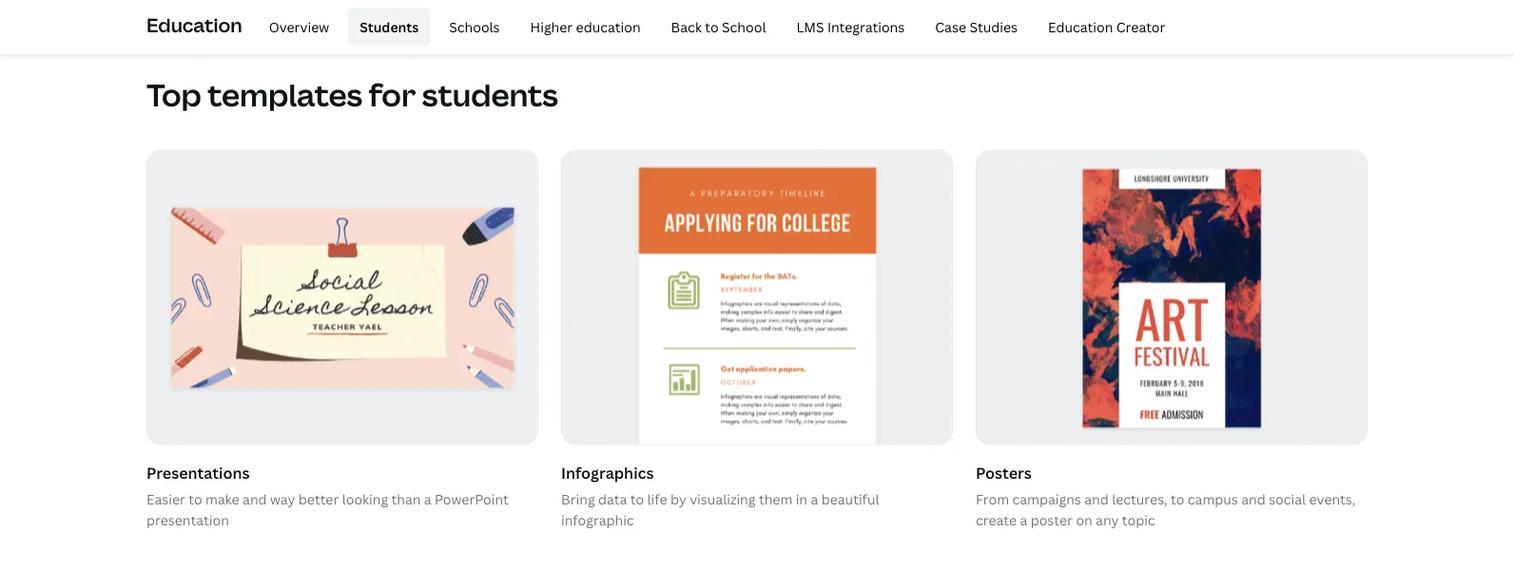 Task type: describe. For each thing, give the bounding box(es) containing it.
to inside easier to make and way better looking than a powerpoint presentation
[[189, 490, 202, 509]]

student infographic image
[[562, 151, 952, 445]]

education creator link
[[1037, 8, 1177, 46]]

easier
[[146, 490, 185, 509]]

school
[[722, 17, 766, 35]]

infographics
[[561, 463, 654, 483]]

them
[[759, 490, 793, 509]]

better
[[298, 490, 339, 509]]

from
[[976, 490, 1009, 509]]

powerpoint
[[435, 490, 509, 509]]

schools link
[[438, 8, 511, 46]]

posters
[[976, 463, 1032, 483]]

studies
[[970, 17, 1018, 35]]

and inside easier to make and way better looking than a powerpoint presentation
[[243, 490, 267, 509]]

top
[[146, 74, 201, 115]]

than
[[391, 490, 421, 509]]

in
[[796, 490, 808, 509]]

back to school link
[[660, 8, 778, 46]]

higher education link
[[519, 8, 652, 46]]

higher
[[530, 17, 573, 35]]

beautiful
[[822, 490, 880, 509]]

campaigns
[[1012, 490, 1081, 509]]

back
[[671, 17, 702, 35]]

overview
[[269, 17, 329, 35]]

visualizing
[[690, 490, 756, 509]]

create
[[976, 512, 1017, 530]]

case studies link
[[924, 8, 1029, 46]]

lms integrations
[[797, 17, 905, 35]]

campus
[[1188, 490, 1238, 509]]

way
[[270, 490, 295, 509]]

menu bar containing overview
[[250, 8, 1177, 46]]

3 and from the left
[[1242, 490, 1266, 509]]

higher education
[[530, 17, 641, 35]]

education
[[576, 17, 641, 35]]

overview link
[[258, 8, 341, 46]]

lms integrations link
[[785, 8, 916, 46]]

student poster image
[[977, 151, 1367, 445]]

bring
[[561, 490, 595, 509]]



Task type: locate. For each thing, give the bounding box(es) containing it.
for
[[369, 74, 416, 115]]

2 and from the left
[[1085, 490, 1109, 509]]

education creator
[[1048, 17, 1166, 35]]

any
[[1096, 512, 1119, 530]]

menu bar
[[250, 8, 1177, 46]]

case
[[935, 17, 966, 35]]

lms
[[797, 17, 824, 35]]

presentation
[[146, 512, 229, 530]]

topic
[[1122, 512, 1155, 530]]

0 horizontal spatial education
[[146, 11, 242, 37]]

students link
[[348, 8, 430, 46]]

to inside bring data to life by visualizing them in a beautiful infographic
[[630, 490, 644, 509]]

students
[[422, 74, 558, 115]]

0 horizontal spatial a
[[424, 490, 432, 509]]

to left campus in the right of the page
[[1171, 490, 1185, 509]]

case studies
[[935, 17, 1018, 35]]

1 and from the left
[[243, 490, 267, 509]]

and
[[243, 490, 267, 509], [1085, 490, 1109, 509], [1242, 490, 1266, 509]]

education inside menu bar
[[1048, 17, 1113, 35]]

a right than
[[424, 490, 432, 509]]

infographic
[[561, 512, 634, 530]]

a for presentations
[[424, 490, 432, 509]]

education for education
[[146, 11, 242, 37]]

education left creator
[[1048, 17, 1113, 35]]

from campaigns and lectures, to campus and social events, create a poster on any topic
[[976, 490, 1356, 530]]

education for education creator
[[1048, 17, 1113, 35]]

to
[[705, 17, 719, 35], [189, 490, 202, 509], [630, 490, 644, 509], [1171, 490, 1185, 509]]

on
[[1076, 512, 1093, 530]]

schools
[[449, 17, 500, 35]]

lectures,
[[1112, 490, 1168, 509]]

to left life
[[630, 490, 644, 509]]

a inside from campaigns and lectures, to campus and social events, create a poster on any topic
[[1020, 512, 1028, 530]]

education
[[146, 11, 242, 37], [1048, 17, 1113, 35]]

education up the top
[[146, 11, 242, 37]]

and left the "way"
[[243, 490, 267, 509]]

and left social
[[1242, 490, 1266, 509]]

to up presentation
[[189, 490, 202, 509]]

a
[[424, 490, 432, 509], [811, 490, 818, 509], [1020, 512, 1028, 530]]

2 horizontal spatial and
[[1242, 490, 1266, 509]]

a for infographics
[[811, 490, 818, 509]]

data
[[598, 490, 627, 509]]

integrations
[[827, 17, 905, 35]]

a inside easier to make and way better looking than a powerpoint presentation
[[424, 490, 432, 509]]

templates
[[208, 74, 363, 115]]

looking
[[342, 490, 388, 509]]

bring data to life by visualizing them in a beautiful infographic
[[561, 490, 880, 530]]

to inside back to school link
[[705, 17, 719, 35]]

life
[[647, 490, 667, 509]]

a right in
[[811, 490, 818, 509]]

2 horizontal spatial a
[[1020, 512, 1028, 530]]

1 horizontal spatial and
[[1085, 490, 1109, 509]]

events,
[[1309, 490, 1356, 509]]

1 horizontal spatial education
[[1048, 17, 1113, 35]]

and up any
[[1085, 490, 1109, 509]]

top templates for students
[[146, 74, 558, 115]]

easier to make and way better looking than a powerpoint presentation
[[146, 490, 509, 530]]

back to school
[[671, 17, 766, 35]]

make
[[206, 490, 239, 509]]

by
[[671, 490, 687, 509]]

a inside bring data to life by visualizing them in a beautiful infographic
[[811, 490, 818, 509]]

student presentation image
[[147, 151, 537, 445]]

students
[[360, 17, 419, 35]]

to inside from campaigns and lectures, to campus and social events, create a poster on any topic
[[1171, 490, 1185, 509]]

to right back
[[705, 17, 719, 35]]

1 horizontal spatial a
[[811, 490, 818, 509]]

poster
[[1031, 512, 1073, 530]]

presentations
[[146, 463, 250, 483]]

social
[[1269, 490, 1306, 509]]

creator
[[1117, 17, 1166, 35]]

a right create
[[1020, 512, 1028, 530]]

0 horizontal spatial and
[[243, 490, 267, 509]]



Task type: vqa. For each thing, say whether or not it's contained in the screenshot.


